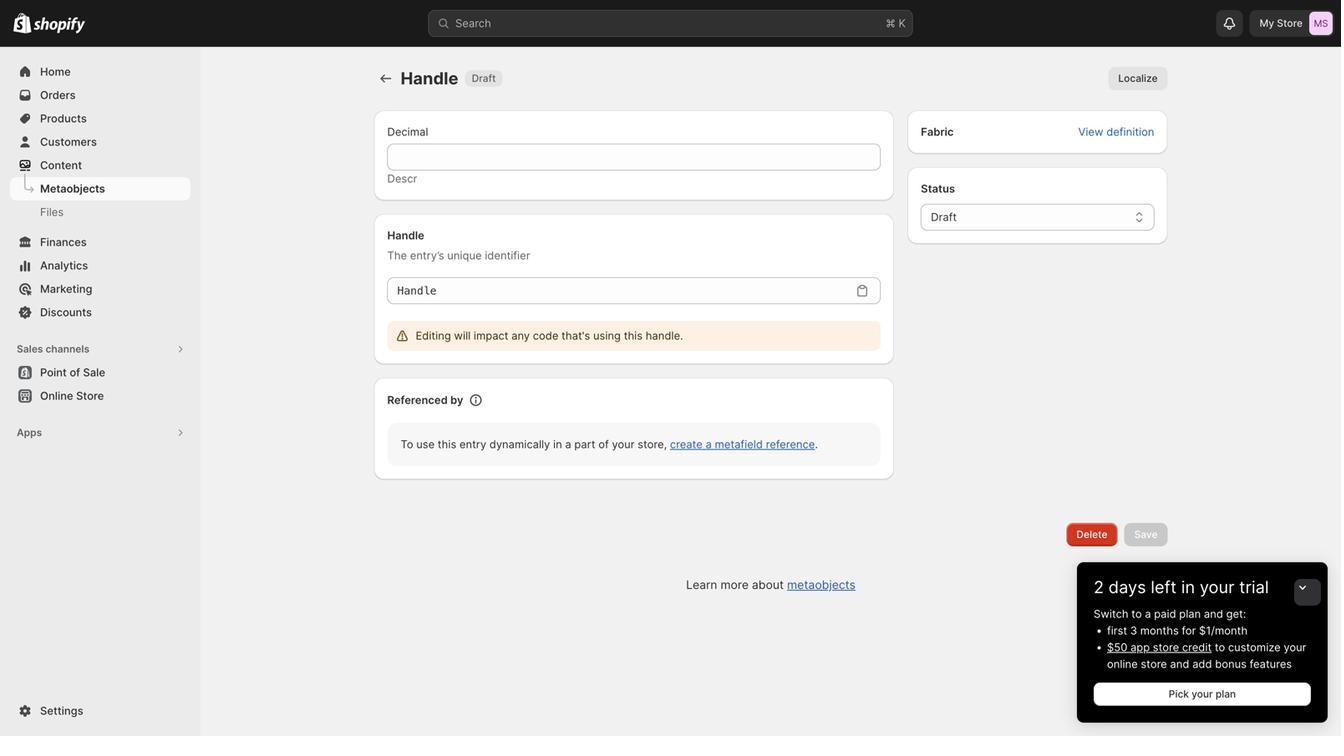 Task type: locate. For each thing, give the bounding box(es) containing it.
view definition link
[[1069, 120, 1165, 144]]

1 horizontal spatial to
[[1215, 641, 1226, 654]]

status
[[921, 182, 956, 195]]

reference
[[766, 438, 815, 451]]

in
[[553, 438, 562, 451], [1182, 577, 1196, 598]]

1 horizontal spatial draft
[[931, 211, 957, 224]]

2 days left in your trial
[[1094, 577, 1270, 598]]

decimal
[[387, 125, 428, 138]]

store for online store
[[76, 390, 104, 403]]

0 horizontal spatial this
[[438, 438, 457, 451]]

0 vertical spatial and
[[1205, 608, 1224, 621]]

of right part at the bottom left of page
[[599, 438, 609, 451]]

handle inside "handle the entry's unique identifier"
[[387, 229, 425, 242]]

1 vertical spatial this
[[438, 438, 457, 451]]

k
[[899, 17, 906, 30]]

definition
[[1107, 125, 1155, 138]]

store inside to customize your online store and add bonus features
[[1141, 658, 1168, 671]]

customers link
[[10, 130, 191, 154]]

store down months
[[1154, 641, 1180, 654]]

metaobjects link
[[788, 578, 856, 592]]

$50 app store credit link
[[1108, 641, 1212, 654]]

this
[[624, 329, 643, 342], [438, 438, 457, 451]]

credit
[[1183, 641, 1212, 654]]

of
[[70, 366, 80, 379], [599, 438, 609, 451]]

plan
[[1180, 608, 1202, 621], [1216, 688, 1237, 701]]

plan up for
[[1180, 608, 1202, 621]]

to
[[1132, 608, 1142, 621], [1215, 641, 1226, 654]]

of left sale
[[70, 366, 80, 379]]

and left add
[[1171, 658, 1190, 671]]

0 horizontal spatial plan
[[1180, 608, 1202, 621]]

impact
[[474, 329, 509, 342]]

a left part at the bottom left of page
[[565, 438, 572, 451]]

in inside dropdown button
[[1182, 577, 1196, 598]]

store right my
[[1278, 17, 1303, 29]]

more
[[721, 578, 749, 592]]

in left part at the bottom left of page
[[553, 438, 562, 451]]

your
[[612, 438, 635, 451], [1200, 577, 1235, 598], [1284, 641, 1307, 654], [1192, 688, 1214, 701]]

sales channels
[[17, 343, 90, 355]]

entry
[[460, 438, 487, 451]]

0 vertical spatial handle
[[401, 68, 459, 89]]

1 vertical spatial in
[[1182, 577, 1196, 598]]

point of sale button
[[0, 361, 201, 385]]

to use this entry dynamically in a part of your store, create a metafield reference .
[[401, 438, 818, 451]]

1 vertical spatial handle
[[387, 229, 425, 242]]

dynamically
[[490, 438, 550, 451]]

0 horizontal spatial of
[[70, 366, 80, 379]]

the
[[387, 249, 407, 262]]

first 3 months for $1/month
[[1108, 624, 1248, 637]]

to up 3
[[1132, 608, 1142, 621]]

orders link
[[10, 84, 191, 107]]

finances link
[[10, 231, 191, 254]]

and inside to customize your online store and add bonus features
[[1171, 658, 1190, 671]]

this right the use
[[438, 438, 457, 451]]

0 horizontal spatial to
[[1132, 608, 1142, 621]]

and
[[1205, 608, 1224, 621], [1171, 658, 1190, 671]]

orders
[[40, 89, 76, 102]]

store down sale
[[76, 390, 104, 403]]

identifier
[[485, 249, 530, 262]]

2 days left in your trial button
[[1078, 563, 1328, 598]]

handle up 'decimal' in the top of the page
[[401, 68, 459, 89]]

that's
[[562, 329, 591, 342]]

draft down search
[[472, 72, 496, 84]]

None text field
[[387, 144, 881, 171], [387, 278, 851, 304], [387, 144, 881, 171], [387, 278, 851, 304]]

to down $1/month
[[1215, 641, 1226, 654]]

save
[[1135, 529, 1158, 541]]

handle for handle
[[401, 68, 459, 89]]

finances
[[40, 236, 87, 249]]

customize
[[1229, 641, 1281, 654]]

referenced
[[387, 394, 448, 407]]

a right create
[[706, 438, 712, 451]]

part
[[575, 438, 596, 451]]

2 days left in your trial element
[[1078, 606, 1328, 723]]

by
[[451, 394, 464, 407]]

products
[[40, 112, 87, 125]]

store inside button
[[76, 390, 104, 403]]

1 horizontal spatial in
[[1182, 577, 1196, 598]]

content link
[[10, 154, 191, 177]]

1 vertical spatial and
[[1171, 658, 1190, 671]]

0 horizontal spatial and
[[1171, 658, 1190, 671]]

handle.
[[646, 329, 684, 342]]

and for store
[[1171, 658, 1190, 671]]

metaobjects
[[788, 578, 856, 592]]

my
[[1260, 17, 1275, 29]]

$50
[[1108, 641, 1128, 654]]

your up features
[[1284, 641, 1307, 654]]

your left store,
[[612, 438, 635, 451]]

this right 'using'
[[624, 329, 643, 342]]

will
[[454, 329, 471, 342]]

1 vertical spatial to
[[1215, 641, 1226, 654]]

a left paid
[[1146, 608, 1152, 621]]

to customize your online store and add bonus features
[[1108, 641, 1307, 671]]

first
[[1108, 624, 1128, 637]]

customers
[[40, 135, 97, 148]]

0 vertical spatial draft
[[472, 72, 496, 84]]

any
[[512, 329, 530, 342]]

draft down status
[[931, 211, 957, 224]]

a
[[565, 438, 572, 451], [706, 438, 712, 451], [1146, 608, 1152, 621]]

use
[[417, 438, 435, 451]]

1 horizontal spatial this
[[624, 329, 643, 342]]

to inside to customize your online store and add bonus features
[[1215, 641, 1226, 654]]

your right pick
[[1192, 688, 1214, 701]]

0 vertical spatial store
[[1278, 17, 1303, 29]]

1 horizontal spatial of
[[599, 438, 609, 451]]

in right left
[[1182, 577, 1196, 598]]

apps
[[17, 427, 42, 439]]

store down $50 app store credit
[[1141, 658, 1168, 671]]

referenced by
[[387, 394, 464, 407]]

handle up the
[[387, 229, 425, 242]]

0 vertical spatial this
[[624, 329, 643, 342]]

0 horizontal spatial draft
[[472, 72, 496, 84]]

this inside alert
[[624, 329, 643, 342]]

0 vertical spatial in
[[553, 438, 562, 451]]

1 vertical spatial plan
[[1216, 688, 1237, 701]]

1 horizontal spatial store
[[1278, 17, 1303, 29]]

plan down bonus
[[1216, 688, 1237, 701]]

editing will impact any code that's using this handle. alert
[[387, 321, 881, 351]]

1 vertical spatial store
[[76, 390, 104, 403]]

features
[[1250, 658, 1293, 671]]

1 vertical spatial draft
[[931, 211, 957, 224]]

and up $1/month
[[1205, 608, 1224, 621]]

0 horizontal spatial store
[[76, 390, 104, 403]]

0 vertical spatial plan
[[1180, 608, 1202, 621]]

trial
[[1240, 577, 1270, 598]]

1 horizontal spatial and
[[1205, 608, 1224, 621]]

view definition
[[1079, 125, 1155, 138]]

handle for handle the entry's unique identifier
[[387, 229, 425, 242]]

delete
[[1077, 529, 1108, 541]]

files link
[[10, 201, 191, 224]]

your up get:
[[1200, 577, 1235, 598]]

1 vertical spatial store
[[1141, 658, 1168, 671]]

settings link
[[10, 700, 191, 723]]

0 vertical spatial store
[[1154, 641, 1180, 654]]

app
[[1131, 641, 1150, 654]]

analytics link
[[10, 254, 191, 278]]

0 vertical spatial of
[[70, 366, 80, 379]]

$1/month
[[1200, 624, 1248, 637]]



Task type: describe. For each thing, give the bounding box(es) containing it.
get:
[[1227, 608, 1247, 621]]

online store
[[40, 390, 104, 403]]

metafield
[[715, 438, 763, 451]]

delete button
[[1067, 523, 1118, 547]]

settings
[[40, 705, 83, 718]]

my store image
[[1310, 12, 1333, 35]]

pick your plan
[[1169, 688, 1237, 701]]

about
[[752, 578, 784, 592]]

.
[[815, 438, 818, 451]]

create
[[670, 438, 703, 451]]

localize
[[1119, 72, 1158, 84]]

0 horizontal spatial in
[[553, 438, 562, 451]]

point of sale link
[[10, 361, 191, 385]]

unique
[[447, 249, 482, 262]]

2 horizontal spatial a
[[1146, 608, 1152, 621]]

marketing
[[40, 283, 92, 296]]

analytics
[[40, 259, 88, 272]]

pick your plan link
[[1094, 683, 1312, 706]]

metaobjects link
[[10, 177, 191, 201]]

1 vertical spatial of
[[599, 438, 609, 451]]

marketing link
[[10, 278, 191, 301]]

discounts
[[40, 306, 92, 319]]

online store button
[[0, 385, 201, 408]]

files
[[40, 206, 64, 219]]

3
[[1131, 624, 1138, 637]]

0 horizontal spatial a
[[565, 438, 572, 451]]

⌘
[[886, 17, 896, 30]]

pick
[[1169, 688, 1190, 701]]

of inside button
[[70, 366, 80, 379]]

view
[[1079, 125, 1104, 138]]

draft for status
[[931, 211, 957, 224]]

localize link
[[1109, 67, 1168, 90]]

shopify image
[[13, 13, 31, 33]]

channels
[[46, 343, 90, 355]]

learn
[[686, 578, 718, 592]]

home
[[40, 65, 71, 78]]

1 horizontal spatial a
[[706, 438, 712, 451]]

point
[[40, 366, 67, 379]]

0 vertical spatial to
[[1132, 608, 1142, 621]]

online
[[40, 390, 73, 403]]

2
[[1094, 577, 1104, 598]]

1 horizontal spatial plan
[[1216, 688, 1237, 701]]

content
[[40, 159, 82, 172]]

⌘ k
[[886, 17, 906, 30]]

create a metafield reference link
[[670, 438, 815, 451]]

online
[[1108, 658, 1138, 671]]

shopify image
[[34, 17, 85, 34]]

fabric
[[921, 125, 954, 138]]

discounts link
[[10, 301, 191, 324]]

and for plan
[[1205, 608, 1224, 621]]

apps button
[[10, 421, 191, 445]]

products link
[[10, 107, 191, 130]]

learn more about metaobjects
[[686, 578, 856, 592]]

search
[[456, 17, 491, 30]]

handle the entry's unique identifier
[[387, 229, 530, 262]]

your inside to customize your online store and add bonus features
[[1284, 641, 1307, 654]]

code
[[533, 329, 559, 342]]

paid
[[1155, 608, 1177, 621]]

sales channels button
[[10, 338, 191, 361]]

my store
[[1260, 17, 1303, 29]]

days
[[1109, 577, 1147, 598]]

metaobjects
[[40, 182, 105, 195]]

online store link
[[10, 385, 191, 408]]

descr
[[387, 172, 417, 185]]

draft for handle
[[472, 72, 496, 84]]

add
[[1193, 658, 1213, 671]]

$50 app store credit
[[1108, 641, 1212, 654]]

switch to a paid plan and get:
[[1094, 608, 1247, 621]]

store for my store
[[1278, 17, 1303, 29]]

editing will impact any code that's using this handle.
[[416, 329, 684, 342]]

months
[[1141, 624, 1179, 637]]

bonus
[[1216, 658, 1247, 671]]

to
[[401, 438, 413, 451]]

editing
[[416, 329, 451, 342]]

save button
[[1125, 523, 1168, 547]]

store,
[[638, 438, 667, 451]]

left
[[1151, 577, 1177, 598]]

using
[[594, 329, 621, 342]]

home link
[[10, 60, 191, 84]]

your inside dropdown button
[[1200, 577, 1235, 598]]

sale
[[83, 366, 105, 379]]

sales
[[17, 343, 43, 355]]



Task type: vqa. For each thing, say whether or not it's contained in the screenshot.
by
yes



